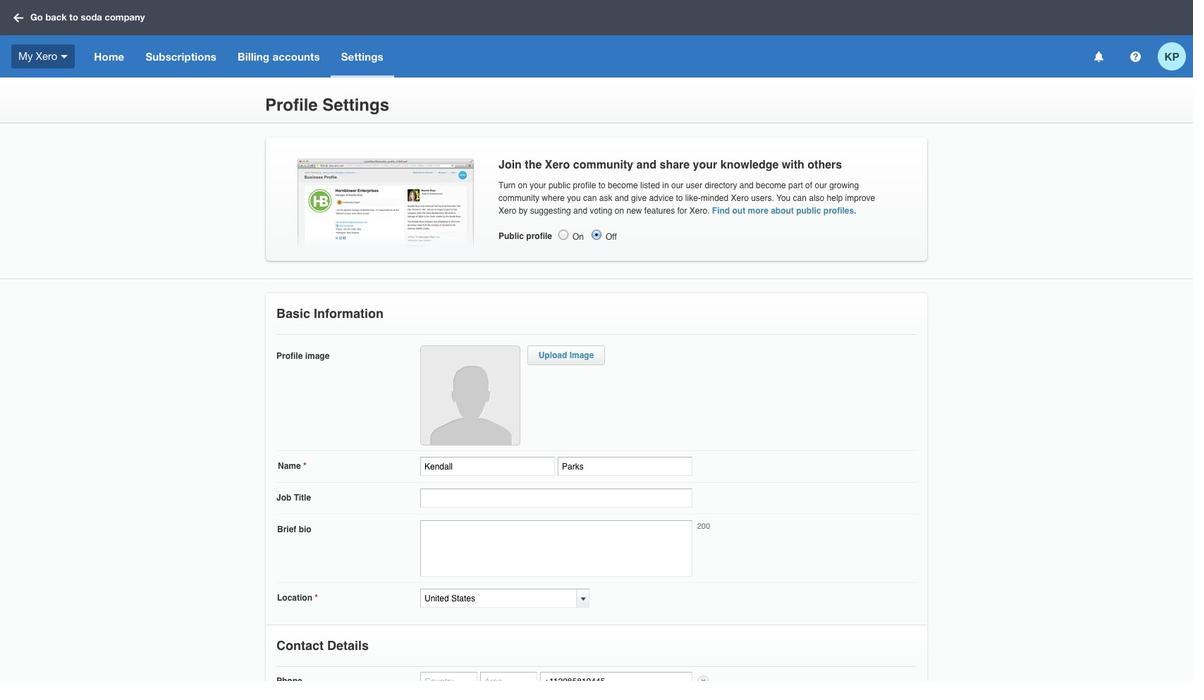 Task type: locate. For each thing, give the bounding box(es) containing it.
find out more about public profiles. link
[[712, 206, 856, 216]]

public down also in the top right of the page
[[796, 206, 821, 216]]

1 horizontal spatial profile
[[573, 181, 596, 190]]

1 vertical spatial community
[[499, 193, 539, 203]]

profile for profile settings
[[265, 95, 318, 115]]

1 horizontal spatial community
[[573, 159, 633, 171]]

1 become from the left
[[608, 181, 638, 190]]

svg image
[[13, 13, 23, 22], [1094, 51, 1103, 62], [61, 55, 68, 58]]

0 horizontal spatial your
[[530, 181, 546, 190]]

xero up out
[[731, 193, 749, 203]]

you
[[776, 193, 791, 203]]

become
[[608, 181, 638, 190], [756, 181, 786, 190]]

turn
[[499, 181, 516, 190]]

can
[[583, 193, 597, 203], [793, 193, 807, 203]]

bio
[[299, 525, 311, 534]]

0 horizontal spatial profile
[[526, 231, 552, 241]]

to up the ask
[[598, 181, 605, 190]]

Brief bio text field
[[420, 520, 692, 577]]

xero left 'by'
[[499, 206, 516, 216]]

settings down settings 'popup button'
[[322, 95, 389, 115]]

1 our from the left
[[671, 181, 684, 190]]

xero
[[36, 50, 57, 62], [545, 159, 570, 171], [731, 193, 749, 203], [499, 206, 516, 216]]

0 horizontal spatial on
[[518, 181, 527, 190]]

0 vertical spatial public
[[549, 181, 571, 190]]

your
[[693, 159, 717, 171], [530, 181, 546, 190]]

basic
[[276, 306, 310, 321]]

0 horizontal spatial public
[[549, 181, 571, 190]]

and
[[636, 159, 656, 171], [739, 181, 754, 190], [615, 193, 629, 203], [573, 206, 587, 216]]

our
[[671, 181, 684, 190], [815, 181, 827, 190]]

listed
[[640, 181, 660, 190]]

banner
[[0, 0, 1193, 78]]

xero right the my
[[36, 50, 57, 62]]

brief bio
[[277, 525, 311, 534]]

0 horizontal spatial our
[[671, 181, 684, 190]]

1 vertical spatial to
[[598, 181, 605, 190]]

billing accounts
[[238, 50, 320, 63]]

on left new at the right top of page
[[615, 206, 624, 216]]

public up the where
[[549, 181, 571, 190]]

2 our from the left
[[815, 181, 827, 190]]

0 horizontal spatial to
[[69, 11, 78, 23]]

0 vertical spatial on
[[518, 181, 527, 190]]

0 horizontal spatial can
[[583, 193, 597, 203]]

public
[[499, 231, 524, 241]]

users.
[[751, 193, 774, 203]]

of
[[805, 181, 812, 190]]

0 horizontal spatial community
[[499, 193, 539, 203]]

1 horizontal spatial our
[[815, 181, 827, 190]]

knowledge
[[720, 159, 779, 171]]

svg image inside my xero popup button
[[61, 55, 68, 58]]

svg image left svg image
[[1094, 51, 1103, 62]]

0 vertical spatial community
[[573, 159, 633, 171]]

on
[[573, 232, 584, 242]]

1 vertical spatial settings
[[322, 95, 389, 115]]

help
[[827, 193, 843, 203]]

image
[[569, 350, 594, 360]]

0 vertical spatial to
[[69, 11, 78, 23]]

back
[[45, 11, 67, 23]]

our right in
[[671, 181, 684, 190]]

contact details
[[276, 638, 369, 653]]

join
[[499, 159, 522, 171]]

0 vertical spatial profile
[[265, 95, 318, 115]]

1 vertical spatial your
[[530, 181, 546, 190]]

svg image inside the go back to soda company 'link'
[[13, 13, 23, 22]]

profile left on button
[[526, 231, 552, 241]]

basic information
[[276, 306, 384, 321]]

community inside turn on your public profile to become listed in our user directory and become part of our growing community where you can ask and give advice to like-minded xero users. you can also help improve xero by suggesting and voting on new features for xero.
[[499, 193, 539, 203]]

our right of
[[815, 181, 827, 190]]

Location text field
[[420, 589, 577, 608]]

public profile
[[499, 231, 552, 241]]

community up 'by'
[[499, 193, 539, 203]]

1 horizontal spatial on
[[615, 206, 624, 216]]

job
[[276, 493, 291, 503]]

Last text field
[[558, 457, 692, 476]]

ask
[[599, 193, 612, 203]]

about
[[771, 206, 794, 216]]

and up listed
[[636, 159, 656, 171]]

on
[[518, 181, 527, 190], [615, 206, 624, 216]]

can down part at the right
[[793, 193, 807, 203]]

on right turn
[[518, 181, 527, 190]]

upload image button
[[538, 350, 594, 360]]

Off button
[[590, 228, 603, 241]]

xero.
[[689, 206, 710, 216]]

profile for profile image
[[276, 351, 303, 361]]

profile
[[265, 95, 318, 115], [276, 351, 303, 361]]

the
[[525, 159, 542, 171]]

to up the 'for'
[[676, 193, 683, 203]]

0 vertical spatial profile
[[573, 181, 596, 190]]

for
[[677, 206, 687, 216]]

public
[[549, 181, 571, 190], [796, 206, 821, 216]]

out
[[732, 206, 745, 216]]

become up the give
[[608, 181, 638, 190]]

2 become from the left
[[756, 181, 786, 190]]

0 vertical spatial your
[[693, 159, 717, 171]]

svg image right 'my xero'
[[61, 55, 68, 58]]

your up the where
[[530, 181, 546, 190]]

you
[[567, 193, 581, 203]]

upload
[[538, 350, 567, 360]]

profile down accounts
[[265, 95, 318, 115]]

0 vertical spatial settings
[[341, 50, 383, 63]]

to
[[69, 11, 78, 23], [598, 181, 605, 190], [676, 193, 683, 203]]

billing accounts link
[[227, 35, 331, 78]]

1 horizontal spatial can
[[793, 193, 807, 203]]

1 vertical spatial profile
[[526, 231, 552, 241]]

settings up profile settings
[[341, 50, 383, 63]]

1 vertical spatial profile
[[276, 351, 303, 361]]

and up users.
[[739, 181, 754, 190]]

advice
[[649, 193, 673, 203]]

profile settings
[[265, 95, 389, 115]]

community
[[573, 159, 633, 171], [499, 193, 539, 203]]

profile image
[[276, 351, 330, 361]]

give
[[631, 193, 647, 203]]

to right back
[[69, 11, 78, 23]]

your up user
[[693, 159, 717, 171]]

profile up "you"
[[573, 181, 596, 190]]

name
[[278, 461, 301, 471]]

community up the ask
[[573, 159, 633, 171]]

2 vertical spatial to
[[676, 193, 683, 203]]

Number text field
[[540, 672, 692, 681]]

1 horizontal spatial public
[[796, 206, 821, 216]]

also
[[809, 193, 824, 203]]

company
[[105, 11, 145, 23]]

information
[[314, 306, 384, 321]]

1 horizontal spatial svg image
[[61, 55, 68, 58]]

turn on your public profile to become listed in our user directory and become part of our growing community where you can ask and give advice to like-minded xero users. you can also help improve xero by suggesting and voting on new features for xero.
[[499, 181, 875, 216]]

200
[[697, 522, 710, 531]]

profile left image
[[276, 351, 303, 361]]

title
[[294, 493, 311, 503]]

can left the ask
[[583, 193, 597, 203]]

None text field
[[420, 489, 692, 508]]

kp
[[1165, 50, 1179, 62]]

become up users.
[[756, 181, 786, 190]]

upload image
[[538, 350, 594, 360]]

svg image left go
[[13, 13, 23, 22]]

0 horizontal spatial become
[[608, 181, 638, 190]]

find out more about public profiles.
[[712, 206, 856, 216]]

settings
[[341, 50, 383, 63], [322, 95, 389, 115]]

0 horizontal spatial svg image
[[13, 13, 23, 22]]

profile
[[573, 181, 596, 190], [526, 231, 552, 241]]

voting
[[590, 206, 612, 216]]

Name text field
[[420, 457, 555, 476]]

1 horizontal spatial become
[[756, 181, 786, 190]]

like-
[[685, 193, 701, 203]]



Task type: describe. For each thing, give the bounding box(es) containing it.
image
[[305, 351, 330, 361]]

suggesting
[[530, 206, 571, 216]]

banner containing kp
[[0, 0, 1193, 78]]

go back to soda company link
[[8, 5, 153, 30]]

subscriptions
[[146, 50, 216, 63]]

part
[[788, 181, 803, 190]]

Area text field
[[480, 672, 537, 681]]

improve
[[845, 193, 875, 203]]

more
[[748, 206, 768, 216]]

join the xero community and share your knowledge with others
[[499, 159, 842, 171]]

others
[[808, 159, 842, 171]]

2 horizontal spatial to
[[676, 193, 683, 203]]

details
[[327, 638, 369, 653]]

to inside 'link'
[[69, 11, 78, 23]]

profiles.
[[823, 206, 856, 216]]

and right the ask
[[615, 193, 629, 203]]

location
[[277, 593, 312, 603]]

go
[[30, 11, 43, 23]]

my xero
[[18, 50, 57, 62]]

by
[[519, 206, 528, 216]]

Country text field
[[420, 672, 477, 681]]

xero right the
[[545, 159, 570, 171]]

find
[[712, 206, 730, 216]]

with
[[782, 159, 804, 171]]

job title
[[276, 493, 311, 503]]

home
[[94, 50, 124, 63]]

brief
[[277, 525, 296, 534]]

1 vertical spatial on
[[615, 206, 624, 216]]

public inside turn on your public profile to become listed in our user directory and become part of our growing community where you can ask and give advice to like-minded xero users. you can also help improve xero by suggesting and voting on new features for xero.
[[549, 181, 571, 190]]

svg image
[[1130, 51, 1141, 62]]

off
[[606, 232, 617, 242]]

accounts
[[272, 50, 320, 63]]

go back to soda company
[[30, 11, 145, 23]]

and down "you"
[[573, 206, 587, 216]]

1 horizontal spatial to
[[598, 181, 605, 190]]

1 horizontal spatial your
[[693, 159, 717, 171]]

my
[[18, 50, 33, 62]]

soda
[[81, 11, 102, 23]]

On button
[[557, 228, 570, 241]]

share
[[660, 159, 690, 171]]

profile inside turn on your public profile to become listed in our user directory and become part of our growing community where you can ask and give advice to like-minded xero users. you can also help improve xero by suggesting and voting on new features for xero.
[[573, 181, 596, 190]]

features
[[644, 206, 675, 216]]

where
[[542, 193, 565, 203]]

contact
[[276, 638, 324, 653]]

subscriptions link
[[135, 35, 227, 78]]

2 horizontal spatial svg image
[[1094, 51, 1103, 62]]

new
[[626, 206, 642, 216]]

xero inside popup button
[[36, 50, 57, 62]]

1 can from the left
[[583, 193, 597, 203]]

directory
[[705, 181, 737, 190]]

home link
[[83, 35, 135, 78]]

settings inside 'popup button'
[[341, 50, 383, 63]]

growing
[[829, 181, 859, 190]]

my xero button
[[0, 35, 83, 78]]

billing
[[238, 50, 269, 63]]

in
[[662, 181, 669, 190]]

settings button
[[331, 35, 394, 78]]

minded
[[701, 193, 729, 203]]

your inside turn on your public profile to become listed in our user directory and become part of our growing community where you can ask and give advice to like-minded xero users. you can also help improve xero by suggesting and voting on new features for xero.
[[530, 181, 546, 190]]

user
[[686, 181, 702, 190]]

1 vertical spatial public
[[796, 206, 821, 216]]

2 can from the left
[[793, 193, 807, 203]]

kp button
[[1158, 35, 1193, 78]]



